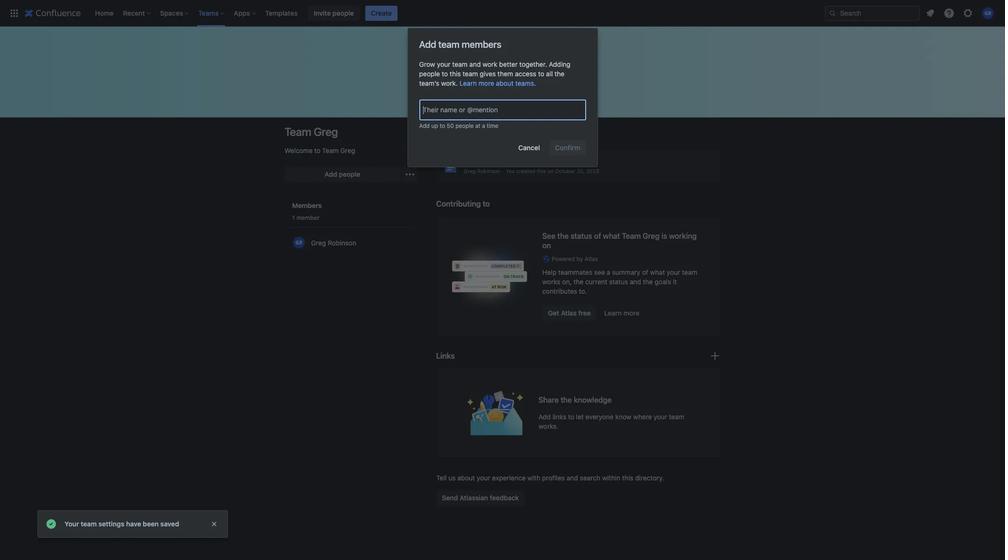 Task type: locate. For each thing, give the bounding box(es) containing it.
1 horizontal spatial this
[[537, 168, 546, 174]]

to right up
[[440, 122, 446, 129]]

of inside see the status of what team greg is working on
[[594, 232, 602, 240]]

1 vertical spatial more
[[624, 309, 640, 317]]

the
[[555, 70, 565, 78], [558, 232, 569, 240], [574, 278, 584, 286], [643, 278, 653, 286], [561, 396, 572, 405]]

members
[[462, 39, 502, 50]]

people inside global element
[[333, 9, 354, 17]]

on down the see
[[543, 241, 551, 250]]

knowledge
[[574, 396, 612, 405]]

atlas image
[[543, 255, 550, 263]]

2 horizontal spatial and
[[630, 278, 642, 286]]

add
[[419, 39, 436, 50], [419, 122, 430, 129], [325, 170, 337, 178], [539, 413, 551, 421]]

confluence
[[519, 159, 554, 167]]

1 vertical spatial on
[[543, 241, 551, 250]]

better
[[499, 60, 518, 68]]

people right invite
[[333, 9, 354, 17]]

banner
[[0, 0, 1006, 27]]

add links to let everyone know where your team works.
[[539, 413, 685, 431]]

0 vertical spatial and
[[470, 60, 481, 68]]

@mention
[[467, 106, 498, 114]]

1 horizontal spatial of
[[643, 268, 649, 277]]

add for add up to 50 people at a time
[[419, 122, 430, 129]]

1 vertical spatial a
[[607, 268, 611, 277]]

a inside dialog
[[482, 122, 486, 129]]

team greg
[[285, 125, 338, 138]]

what up powered by atlas link
[[603, 232, 621, 240]]

their
[[423, 106, 439, 114]]

the inside see the status of what team greg is working on
[[558, 232, 569, 240]]

what up goals
[[651, 268, 665, 277]]

adding
[[549, 60, 571, 68]]

0 horizontal spatial a
[[482, 122, 486, 129]]

add people button
[[285, 167, 400, 182]]

1 horizontal spatial status
[[610, 278, 628, 286]]

of right summary
[[643, 268, 649, 277]]

the down teammates at the top of page
[[574, 278, 584, 286]]

what
[[603, 232, 621, 240], [651, 268, 665, 277]]

0 horizontal spatial of
[[594, 232, 602, 240]]

cancel button
[[513, 140, 546, 156]]

1 horizontal spatial what
[[651, 268, 665, 277]]

1 vertical spatial of
[[643, 268, 649, 277]]

0 vertical spatial what
[[603, 232, 621, 240]]

2 horizontal spatial team
[[622, 232, 641, 240]]

team right the your
[[81, 520, 97, 528]]

greg robinson
[[464, 168, 501, 174]]

more for learn more about teams.
[[479, 79, 495, 87]]

add inside add people button
[[325, 170, 337, 178]]

team
[[439, 39, 460, 50], [453, 60, 468, 68], [463, 70, 478, 78], [683, 268, 698, 277], [670, 413, 685, 421], [81, 520, 97, 528]]

this for work
[[450, 70, 461, 78]]

on
[[548, 168, 554, 174], [543, 241, 551, 250]]

1 horizontal spatial more
[[624, 309, 640, 317]]

team right where
[[670, 413, 685, 421]]

2 vertical spatial team
[[622, 232, 641, 240]]

and down summary
[[630, 278, 642, 286]]

global element
[[6, 0, 824, 26]]

people
[[333, 9, 354, 17], [419, 70, 440, 78], [456, 122, 474, 129], [339, 170, 360, 178]]

more down gives
[[479, 79, 495, 87]]

your right where
[[654, 413, 668, 421]]

people up team's
[[419, 70, 440, 78]]

up
[[432, 122, 439, 129]]

0 vertical spatial more
[[479, 79, 495, 87]]

this right within
[[623, 474, 634, 482]]

the right share
[[561, 396, 572, 405]]

about inside 'add team members' dialog
[[496, 79, 514, 87]]

0 vertical spatial of
[[594, 232, 602, 240]]

2 vertical spatial this
[[623, 474, 634, 482]]

1 vertical spatial about
[[458, 474, 475, 482]]

team up add people
[[322, 147, 339, 155]]

work.
[[441, 79, 458, 87]]

works
[[543, 278, 561, 286]]

what inside 'help teammates see a summary of what your team works on, the current status and the goals it contributes to.'
[[651, 268, 665, 277]]

1 vertical spatial this
[[537, 168, 546, 174]]

1 vertical spatial status
[[610, 278, 628, 286]]

0 horizontal spatial what
[[603, 232, 621, 240]]

learn inside learn more button
[[605, 309, 622, 317]]

access
[[515, 70, 537, 78]]

a right see
[[607, 268, 611, 277]]

0 horizontal spatial about
[[458, 474, 475, 482]]

0 horizontal spatial this
[[450, 70, 461, 78]]

a
[[482, 122, 486, 129], [607, 268, 611, 277]]

you
[[506, 168, 515, 174]]

or
[[459, 106, 466, 114]]

help teammates see a summary of what your team works on, the current status and the goals it contributes to.
[[543, 268, 698, 296]]

1 horizontal spatial atlas
[[585, 256, 598, 263]]

your inside the add links to let everyone know where your team works.
[[654, 413, 668, 421]]

team up welcome
[[285, 125, 312, 138]]

0 horizontal spatial learn
[[460, 79, 477, 87]]

their name or @mention
[[423, 106, 498, 114]]

the right the see
[[558, 232, 569, 240]]

grow your team and work better together. adding people to this team gives them access to all the team's work.
[[419, 60, 571, 87]]

success image
[[46, 519, 57, 530]]

0 horizontal spatial status
[[571, 232, 593, 240]]

1 vertical spatial and
[[630, 278, 642, 286]]

add left up
[[419, 122, 430, 129]]

to left let
[[569, 413, 575, 421]]

1 horizontal spatial team
[[322, 147, 339, 155]]

learn more
[[605, 309, 640, 317]]

team up powered by atlas link
[[622, 232, 641, 240]]

0 vertical spatial learn
[[460, 79, 477, 87]]

team inside the add links to let everyone know where your team works.
[[670, 413, 685, 421]]

teammates
[[559, 268, 593, 277]]

this down confluence
[[537, 168, 546, 174]]

spaces
[[160, 9, 183, 17]]

learn for learn more about teams.
[[460, 79, 477, 87]]

about for your
[[458, 474, 475, 482]]

about down them
[[496, 79, 514, 87]]

learn inside 'add team members' dialog
[[460, 79, 477, 87]]

in
[[512, 159, 517, 167]]

atlassian
[[460, 494, 488, 502]]

know
[[616, 413, 632, 421]]

it
[[673, 278, 677, 286]]

on left october
[[548, 168, 554, 174]]

add up grow
[[419, 39, 436, 50]]

atlas
[[585, 256, 598, 263], [561, 309, 577, 317]]

goals
[[655, 278, 672, 286]]

1 horizontal spatial about
[[496, 79, 514, 87]]

home
[[95, 9, 114, 17]]

all
[[546, 70, 553, 78]]

summary
[[613, 268, 641, 277]]

Search field
[[826, 5, 920, 21]]

add for add people
[[325, 170, 337, 178]]

team down add team members
[[453, 60, 468, 68]]

1 horizontal spatial learn
[[605, 309, 622, 317]]

1 horizontal spatial and
[[567, 474, 579, 482]]

links
[[553, 413, 567, 421]]

status up by
[[571, 232, 593, 240]]

add down welcome to team greg at the top of the page
[[325, 170, 337, 178]]

banner containing home
[[0, 0, 1006, 27]]

and
[[470, 60, 481, 68], [630, 278, 642, 286], [567, 474, 579, 482]]

more down 'help teammates see a summary of what your team works on, the current status and the goals it contributes to.'
[[624, 309, 640, 317]]

0 vertical spatial status
[[571, 232, 593, 240]]

1
[[292, 214, 295, 221]]

0 horizontal spatial and
[[470, 60, 481, 68]]

confluence image
[[25, 7, 81, 19], [25, 7, 81, 19]]

create link
[[366, 5, 398, 21]]

search image
[[829, 9, 837, 17]]

welcome
[[285, 147, 313, 155]]

0 horizontal spatial atlas
[[561, 309, 577, 317]]

learn
[[460, 79, 477, 87], [605, 309, 622, 317]]

1 vertical spatial team
[[322, 147, 339, 155]]

1 vertical spatial learn
[[605, 309, 622, 317]]

members 1 member
[[292, 202, 322, 221]]

your team settings have been saved alert
[[38, 511, 228, 538]]

0 vertical spatial atlas
[[585, 256, 598, 263]]

atlas right by
[[585, 256, 598, 263]]

this up the work.
[[450, 70, 461, 78]]

share
[[539, 396, 559, 405]]

add up the works.
[[539, 413, 551, 421]]

a right at on the left
[[482, 122, 486, 129]]

learn right the work.
[[460, 79, 477, 87]]

atlas right get
[[561, 309, 577, 317]]

0 horizontal spatial team
[[285, 125, 312, 138]]

your
[[64, 520, 79, 528]]

learn more about teams.
[[460, 79, 536, 87]]

and left search
[[567, 474, 579, 482]]

greg down getting
[[464, 168, 476, 174]]

50
[[447, 122, 454, 129]]

of
[[594, 232, 602, 240], [643, 268, 649, 277]]

add for add links to let everyone know where your team works.
[[539, 413, 551, 421]]

greg left "is"
[[643, 232, 660, 240]]

more for learn more
[[624, 309, 640, 317]]

this
[[450, 70, 461, 78], [537, 168, 546, 174], [623, 474, 634, 482]]

to up the work.
[[442, 70, 448, 78]]

1 horizontal spatial a
[[607, 268, 611, 277]]

send atlassian feedback button
[[437, 491, 525, 506]]

where
[[634, 413, 652, 421]]

at
[[476, 122, 481, 129]]

more inside button
[[624, 309, 640, 317]]

dismiss image
[[211, 521, 218, 528]]

this inside grow your team and work better together. adding people to this team gives them access to all the team's work.
[[450, 70, 461, 78]]

0 vertical spatial this
[[450, 70, 461, 78]]

your right grow
[[437, 60, 451, 68]]

contributes
[[543, 287, 578, 296]]

0 vertical spatial about
[[496, 79, 514, 87]]

status inside see the status of what team greg is working on
[[571, 232, 593, 240]]

more
[[479, 79, 495, 87], [624, 309, 640, 317]]

status down summary
[[610, 278, 628, 286]]

send
[[442, 494, 458, 502]]

settings icon image
[[963, 7, 975, 19]]

about right the us
[[458, 474, 475, 482]]

0 vertical spatial a
[[482, 122, 486, 129]]

add inside the add links to let everyone know where your team works.
[[539, 413, 551, 421]]

about for teams.
[[496, 79, 514, 87]]

2 horizontal spatial this
[[623, 474, 634, 482]]

team's
[[419, 79, 440, 87]]

teams.
[[516, 79, 536, 87]]

more inside 'add team members' dialog
[[479, 79, 495, 87]]

and left work
[[470, 60, 481, 68]]

powered
[[552, 256, 575, 263]]

0 vertical spatial team
[[285, 125, 312, 138]]

2 vertical spatial and
[[567, 474, 579, 482]]

0 horizontal spatial more
[[479, 79, 495, 87]]

your up it at right
[[667, 268, 681, 277]]

1 vertical spatial atlas
[[561, 309, 577, 317]]

been
[[143, 520, 159, 528]]

team down working
[[683, 268, 698, 277]]

the left goals
[[643, 278, 653, 286]]

october
[[555, 168, 576, 174]]

people down welcome to team greg at the top of the page
[[339, 170, 360, 178]]

learn more about teams. link
[[460, 79, 536, 87]]

of up powered by atlas
[[594, 232, 602, 240]]

the down adding
[[555, 70, 565, 78]]

what inside see the status of what team greg is working on
[[603, 232, 621, 240]]

1 vertical spatial what
[[651, 268, 665, 277]]

learn right free
[[605, 309, 622, 317]]

templates link
[[263, 5, 301, 21]]



Task type: vqa. For each thing, say whether or not it's contained in the screenshot.
the 'Content'
no



Task type: describe. For each thing, give the bounding box(es) containing it.
apps
[[234, 9, 250, 17]]

work
[[483, 60, 498, 68]]

share the knowledge
[[539, 396, 612, 405]]

directory.
[[636, 474, 665, 482]]

0 vertical spatial on
[[548, 168, 554, 174]]

have
[[126, 520, 141, 528]]

people inside grow your team and work better together. adding people to this team gives them access to all the team's work.
[[419, 70, 440, 78]]

time
[[487, 122, 499, 129]]

getting started in confluence
[[464, 159, 554, 167]]

powered by atlas link
[[543, 255, 706, 263]]

team inside 'help teammates see a summary of what your team works on, the current status and the goals it contributes to.'
[[683, 268, 698, 277]]

status inside 'help teammates see a summary of what your team works on, the current status and the goals it contributes to.'
[[610, 278, 628, 286]]

on inside see the status of what team greg is working on
[[543, 241, 551, 250]]

home link
[[92, 5, 116, 21]]

greg inside see the status of what team greg is working on
[[643, 232, 660, 240]]

powered by atlas
[[552, 256, 598, 263]]

cancel
[[519, 144, 540, 152]]

current
[[586, 278, 608, 286]]

profiles
[[542, 474, 565, 482]]

see
[[543, 232, 556, 240]]

add people
[[325, 170, 360, 178]]

to right welcome
[[315, 147, 321, 155]]

is
[[662, 232, 668, 240]]

learn for learn more
[[605, 309, 622, 317]]

get atlas free button
[[543, 306, 597, 321]]

search
[[580, 474, 601, 482]]

tell
[[437, 474, 447, 482]]

working
[[670, 232, 697, 240]]

to right contributing
[[483, 200, 490, 208]]

welcome to team greg
[[285, 147, 355, 155]]

team left members
[[439, 39, 460, 50]]

getting
[[464, 159, 487, 167]]

add link image
[[710, 351, 721, 362]]

on,
[[563, 278, 572, 286]]

us
[[449, 474, 456, 482]]

the inside grow your team and work better together. adding people to this team gives them access to all the team's work.
[[555, 70, 565, 78]]

to.
[[579, 287, 587, 296]]

with
[[528, 474, 541, 482]]

member
[[297, 214, 320, 221]]

contributing to
[[437, 200, 490, 208]]

people left at on the left
[[456, 122, 474, 129]]

robinson
[[478, 168, 501, 174]]

your inside 'help teammates see a summary of what your team works on, the current status and the goals it contributes to.'
[[667, 268, 681, 277]]

your inside grow your team and work better together. adding people to this team gives them access to all the team's work.
[[437, 60, 451, 68]]

started
[[488, 159, 510, 167]]

contributing
[[437, 200, 481, 208]]

invite people button
[[308, 5, 360, 21]]

tell us about your experience with profiles and search within this directory.
[[437, 474, 665, 482]]

learn more button
[[599, 306, 646, 321]]

free
[[579, 309, 591, 317]]

see
[[595, 268, 605, 277]]

links
[[437, 352, 455, 360]]

by
[[577, 256, 583, 263]]

see the status of what team greg is working on
[[543, 232, 697, 250]]

grow
[[419, 60, 435, 68]]

greg up welcome to team greg at the top of the page
[[314, 125, 338, 138]]

invite
[[314, 9, 331, 17]]

atlas inside button
[[561, 309, 577, 317]]

templates
[[265, 9, 298, 17]]

together.
[[520, 60, 547, 68]]

everyone
[[586, 413, 614, 421]]

them
[[498, 70, 514, 78]]

to left all
[[539, 70, 545, 78]]

your up send atlassian feedback
[[477, 474, 491, 482]]

to inside the add links to let everyone know where your team works.
[[569, 413, 575, 421]]

a inside 'help teammates see a summary of what your team works on, the current status and the goals it contributes to.'
[[607, 268, 611, 277]]

spaces button
[[157, 5, 193, 21]]

within
[[603, 474, 621, 482]]

this for experience
[[623, 474, 634, 482]]

your team settings have been saved
[[64, 520, 179, 528]]

and inside grow your team and work better together. adding people to this team gives them access to all the team's work.
[[470, 60, 481, 68]]

apps button
[[231, 5, 260, 21]]

you created this on october 20, 2023
[[506, 168, 600, 174]]

and inside 'help teammates see a summary of what your team works on, the current status and the goals it contributes to.'
[[630, 278, 642, 286]]

2023
[[587, 168, 600, 174]]

let
[[577, 413, 584, 421]]

add team members
[[419, 39, 502, 50]]

add up to 50 people at a time
[[419, 122, 499, 129]]

get atlas free
[[548, 309, 591, 317]]

team inside see the status of what team greg is working on
[[622, 232, 641, 240]]

members
[[292, 202, 322, 210]]

team left gives
[[463, 70, 478, 78]]

saved
[[160, 520, 179, 528]]

greg up add people
[[341, 147, 355, 155]]

get
[[548, 309, 560, 317]]

send atlassian feedback
[[442, 494, 519, 502]]

add team members dialog
[[408, 28, 598, 167]]

invite people
[[314, 9, 354, 17]]

add for add team members
[[419, 39, 436, 50]]

Their name or @mention text field
[[423, 105, 425, 115]]

feedback
[[490, 494, 519, 502]]

gives
[[480, 70, 496, 78]]

team inside alert
[[81, 520, 97, 528]]

settings
[[99, 520, 124, 528]]

of inside 'help teammates see a summary of what your team works on, the current status and the goals it contributes to.'
[[643, 268, 649, 277]]

created
[[517, 168, 536, 174]]



